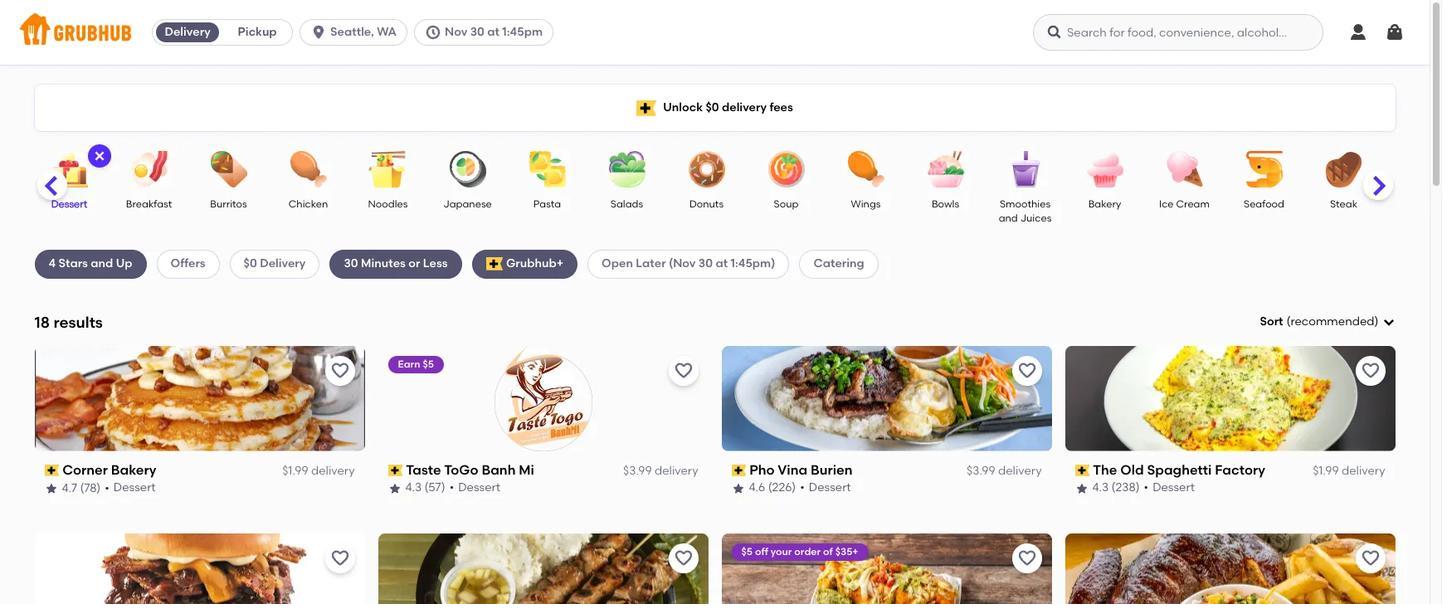 Task type: vqa. For each thing, say whether or not it's contained in the screenshot.
svg image within the field
yes



Task type: locate. For each thing, give the bounding box(es) containing it.
0 horizontal spatial bakery
[[111, 462, 156, 478]]

30 left minutes
[[344, 257, 358, 271]]

star icon image left 4.6
[[731, 482, 745, 495]]

0 horizontal spatial save this restaurant image
[[673, 548, 693, 568]]

$1.99
[[282, 464, 308, 478], [1313, 464, 1339, 478]]

1 • dessert from the left
[[105, 481, 156, 495]]

0 horizontal spatial $5
[[423, 358, 434, 370]]

None field
[[1260, 314, 1395, 331]]

• dessert
[[105, 481, 156, 495], [450, 481, 500, 495], [800, 481, 851, 495], [1144, 481, 1195, 495]]

delivery inside 'button'
[[165, 25, 211, 39]]

1 horizontal spatial grubhub plus flag logo image
[[637, 100, 657, 116]]

0 horizontal spatial and
[[91, 257, 113, 271]]

0 horizontal spatial $1.99
[[282, 464, 308, 478]]

1 subscription pass image from the left
[[44, 465, 59, 476]]

2 4.3 from the left
[[1092, 481, 1109, 495]]

1 $1.99 from the left
[[282, 464, 308, 478]]

svg image
[[1385, 22, 1405, 42], [310, 24, 327, 41], [1382, 315, 1395, 329]]

seattle,
[[330, 25, 374, 39]]

4.3 down taste in the left bottom of the page
[[405, 481, 422, 495]]

4.3 for taste togo banh mi
[[405, 481, 422, 495]]

star icon image left 4.7
[[44, 482, 58, 495]]

Search for food, convenience, alcohol... search field
[[1033, 14, 1324, 51]]

dessert down the corner bakery
[[114, 481, 156, 495]]

4 • from the left
[[1144, 481, 1149, 495]]

2 $1.99 delivery from the left
[[1313, 464, 1385, 478]]

$3.99 for taste togo banh mi
[[623, 464, 652, 478]]

$0 delivery
[[244, 257, 306, 271]]

2 • from the left
[[450, 481, 454, 495]]

noodles
[[368, 198, 408, 210]]

0 horizontal spatial delivery
[[165, 25, 211, 39]]

30 right nov
[[470, 25, 485, 39]]

4.3 down the
[[1092, 481, 1109, 495]]

star icon image for corner bakery
[[44, 482, 58, 495]]

at
[[487, 25, 500, 39], [716, 257, 728, 271]]

sort ( recommended )
[[1260, 315, 1379, 329]]

subscription pass image left the
[[1075, 465, 1090, 476]]

1 horizontal spatial $1.99
[[1313, 464, 1339, 478]]

old
[[1120, 462, 1144, 478]]

save this restaurant image inside button
[[673, 548, 693, 568]]

1 horizontal spatial delivery
[[260, 257, 306, 271]]

save this restaurant image for pho vina burien logo
[[1017, 361, 1037, 381]]

save this restaurant image
[[673, 548, 693, 568], [1017, 548, 1037, 568]]

1 horizontal spatial subscription pass image
[[731, 465, 746, 476]]

and down smoothies
[[999, 213, 1018, 224]]

4.6 (226)
[[749, 481, 796, 495]]

delivery
[[722, 100, 767, 114], [311, 464, 355, 478], [655, 464, 698, 478], [998, 464, 1042, 478], [1342, 464, 1385, 478]]

0 vertical spatial at
[[487, 25, 500, 39]]

delivery for corner bakery
[[311, 464, 355, 478]]

at left 1:45pm)
[[716, 257, 728, 271]]

subscription pass image for corner bakery
[[44, 465, 59, 476]]

3 • from the left
[[800, 481, 805, 495]]

the old spaghetti factory
[[1093, 462, 1266, 478]]

0 horizontal spatial $3.99 delivery
[[623, 464, 698, 478]]

2 $1.99 from the left
[[1313, 464, 1339, 478]]

at left 1:45pm
[[487, 25, 500, 39]]

none field containing sort
[[1260, 314, 1395, 331]]

1 horizontal spatial 30
[[470, 25, 485, 39]]

$0 right unlock
[[706, 100, 719, 114]]

subscription pass image
[[388, 465, 403, 476], [731, 465, 746, 476]]

• dessert down burien
[[800, 481, 851, 495]]

1 horizontal spatial subscription pass image
[[1075, 465, 1090, 476]]

0 horizontal spatial 4.3
[[405, 481, 422, 495]]

$5 right 'earn'
[[423, 358, 434, 370]]

dessert down the taste togo banh mi
[[458, 481, 500, 495]]

dessert down burien
[[809, 481, 851, 495]]

• dessert for togo
[[450, 481, 500, 495]]

1:45pm
[[502, 25, 543, 39]]

0 horizontal spatial subscription pass image
[[44, 465, 59, 476]]

later
[[636, 257, 666, 271]]

0 vertical spatial and
[[999, 213, 1018, 224]]

• for vina
[[800, 481, 805, 495]]

1 star icon image from the left
[[44, 482, 58, 495]]

donuts image
[[678, 151, 736, 188]]

catering
[[814, 257, 864, 271]]

1 $3.99 delivery from the left
[[623, 464, 698, 478]]

bakery down bakery image
[[1088, 198, 1121, 210]]

subscription pass image left taste in the left bottom of the page
[[388, 465, 403, 476]]

0 vertical spatial $0
[[706, 100, 719, 114]]

fees
[[770, 100, 793, 114]]

bowls
[[932, 198, 959, 210]]

2 $3.99 delivery from the left
[[967, 464, 1042, 478]]

1 $1.99 delivery from the left
[[282, 464, 355, 478]]

0 vertical spatial delivery
[[165, 25, 211, 39]]

1 horizontal spatial save this restaurant image
[[1017, 548, 1037, 568]]

subscription pass image for the old spaghetti factory
[[1075, 465, 1090, 476]]

1 horizontal spatial $1.99 delivery
[[1313, 464, 1385, 478]]

1 vertical spatial grubhub plus flag logo image
[[486, 258, 503, 271]]

1 subscription pass image from the left
[[388, 465, 403, 476]]

• dessert down the taste togo banh mi
[[450, 481, 500, 495]]

• right (57)
[[450, 481, 454, 495]]

of
[[823, 546, 833, 557]]

grubhub plus flag logo image left grubhub+
[[486, 258, 503, 271]]

4.3
[[405, 481, 422, 495], [1092, 481, 1109, 495]]

1 vertical spatial $0
[[244, 257, 257, 271]]

bakery
[[1088, 198, 1121, 210], [111, 462, 156, 478]]

1 vertical spatial bakery
[[111, 462, 156, 478]]

grubhub plus flag logo image
[[637, 100, 657, 116], [486, 258, 503, 271]]

1 horizontal spatial $3.99
[[967, 464, 995, 478]]

1 vertical spatial delivery
[[260, 257, 306, 271]]

3 • dessert from the left
[[800, 481, 851, 495]]

1 horizontal spatial $3.99 delivery
[[967, 464, 1042, 478]]

star icon image
[[44, 482, 58, 495], [388, 482, 401, 495], [731, 482, 745, 495], [1075, 482, 1088, 495]]

• dessert down the corner bakery
[[105, 481, 156, 495]]

bakery image
[[1076, 151, 1134, 188]]

save this restaurant button for manila sunset logo
[[668, 543, 698, 573]]

taste togo banh mi
[[406, 462, 534, 478]]

save this restaurant button for pho vina burien logo
[[1012, 356, 1042, 386]]

4 • dessert from the left
[[1144, 481, 1195, 495]]

pho vina burien
[[749, 462, 853, 478]]

0 horizontal spatial $0
[[244, 257, 257, 271]]

1 4.3 from the left
[[405, 481, 422, 495]]

star icon image left 4.3 (57)
[[388, 482, 401, 495]]

• down pho vina burien
[[800, 481, 805, 495]]

delivery down chicken
[[260, 257, 306, 271]]

and
[[999, 213, 1018, 224], [91, 257, 113, 271]]

casa durango logo image
[[722, 533, 1052, 604]]

save this restaurant button
[[325, 356, 355, 386], [668, 356, 698, 386], [1012, 356, 1042, 386], [1355, 356, 1385, 386], [325, 543, 355, 573], [668, 543, 698, 573], [1012, 543, 1042, 573], [1355, 543, 1385, 573]]

1 horizontal spatial and
[[999, 213, 1018, 224]]

star icon image left 4.3 (238)
[[1075, 482, 1088, 495]]

salads
[[611, 198, 643, 210]]

$0 right offers
[[244, 257, 257, 271]]

up
[[116, 257, 132, 271]]

corner bakery
[[62, 462, 156, 478]]

noodles image
[[359, 151, 417, 188]]

0 horizontal spatial subscription pass image
[[388, 465, 403, 476]]

1 save this restaurant image from the left
[[673, 548, 693, 568]]

4 star icon image from the left
[[1075, 482, 1088, 495]]

• dessert down the old spaghetti factory
[[1144, 481, 1195, 495]]

30 right (nov
[[699, 257, 713, 271]]

1 $3.99 from the left
[[623, 464, 652, 478]]

salads image
[[598, 151, 656, 188]]

$5
[[423, 358, 434, 370], [741, 546, 753, 557]]

save this restaurant image
[[330, 361, 350, 381], [673, 361, 693, 381], [1017, 361, 1037, 381], [1360, 361, 1380, 381], [330, 548, 350, 568], [1360, 548, 1380, 568]]

• right (78)
[[105, 481, 109, 495]]

$1.99 delivery for corner bakery
[[282, 464, 355, 478]]

at inside button
[[487, 25, 500, 39]]

$0
[[706, 100, 719, 114], [244, 257, 257, 271]]

dessert for corner bakery
[[114, 481, 156, 495]]

juices
[[1020, 213, 1052, 224]]

off
[[755, 546, 768, 557]]

pho vina burien logo image
[[722, 346, 1052, 451]]

2 save this restaurant image from the left
[[1017, 548, 1037, 568]]

subscription pass image
[[44, 465, 59, 476], [1075, 465, 1090, 476]]

corner bakery logo image
[[34, 346, 365, 451]]

1 vertical spatial and
[[91, 257, 113, 271]]

dessert for taste togo banh mi
[[458, 481, 500, 495]]

corner
[[62, 462, 108, 478]]

pasta image
[[518, 151, 576, 188]]

2 $3.99 from the left
[[967, 464, 995, 478]]

2 subscription pass image from the left
[[1075, 465, 1090, 476]]

save this restaurant image for red robin logo
[[330, 548, 350, 568]]

1 horizontal spatial at
[[716, 257, 728, 271]]

delivery
[[165, 25, 211, 39], [260, 257, 306, 271]]

subscription pass image left corner
[[44, 465, 59, 476]]

4.3 (57)
[[405, 481, 445, 495]]

dessert for pho vina burien
[[809, 481, 851, 495]]

donuts
[[690, 198, 724, 210]]

1 horizontal spatial $5
[[741, 546, 753, 557]]

dessert
[[51, 198, 87, 210], [114, 481, 156, 495], [458, 481, 500, 495], [809, 481, 851, 495], [1153, 481, 1195, 495]]

$3.99 delivery
[[623, 464, 698, 478], [967, 464, 1042, 478]]

1 vertical spatial $5
[[741, 546, 753, 557]]

0 horizontal spatial $3.99
[[623, 464, 652, 478]]

pickup
[[238, 25, 277, 39]]

breakfast image
[[120, 151, 178, 188]]

0 horizontal spatial grubhub plus flag logo image
[[486, 258, 503, 271]]

grubhub plus flag logo image left unlock
[[637, 100, 657, 116]]

• right (238)
[[1144, 481, 1149, 495]]

dessert down the dessert image
[[51, 198, 87, 210]]

$3.99 delivery for taste togo banh mi
[[623, 464, 698, 478]]

1 • from the left
[[105, 481, 109, 495]]

subscription pass image left pho
[[731, 465, 746, 476]]

1:45pm)
[[731, 257, 775, 271]]

delivery left pickup
[[165, 25, 211, 39]]

open
[[602, 257, 633, 271]]

0 horizontal spatial $1.99 delivery
[[282, 464, 355, 478]]

seattle, wa
[[330, 25, 397, 39]]

2 • dessert from the left
[[450, 481, 500, 495]]

1 horizontal spatial bakery
[[1088, 198, 1121, 210]]

vina
[[778, 462, 808, 478]]

$35+
[[835, 546, 858, 557]]

the
[[1093, 462, 1117, 478]]

$3.99 for pho vina burien
[[967, 464, 995, 478]]

svg image
[[1348, 22, 1368, 42], [425, 24, 441, 41], [1046, 24, 1063, 41], [93, 149, 106, 163]]

offers
[[171, 257, 205, 271]]

0 vertical spatial $5
[[423, 358, 434, 370]]

cream
[[1176, 198, 1210, 210]]

2 subscription pass image from the left
[[731, 465, 746, 476]]

save this restaurant button for corner bakery logo
[[325, 356, 355, 386]]

0 horizontal spatial at
[[487, 25, 500, 39]]

3 star icon image from the left
[[731, 482, 745, 495]]

dessert image
[[40, 151, 98, 188]]

delivery for pho vina burien
[[998, 464, 1042, 478]]

dessert down the old spaghetti factory
[[1153, 481, 1195, 495]]

save this restaurant image for the old spaghetti factory logo
[[1360, 361, 1380, 381]]

$5 off your order of $35+
[[741, 546, 858, 557]]

$3.99
[[623, 464, 652, 478], [967, 464, 995, 478]]

and left up on the left top
[[91, 257, 113, 271]]

$5 left the off
[[741, 546, 753, 557]]

1 horizontal spatial 4.3
[[1092, 481, 1109, 495]]

2 star icon image from the left
[[388, 482, 401, 495]]

0 vertical spatial grubhub plus flag logo image
[[637, 100, 657, 116]]

bakery right corner
[[111, 462, 156, 478]]



Task type: describe. For each thing, give the bounding box(es) containing it.
soup image
[[757, 151, 815, 188]]

earn
[[398, 358, 420, 370]]

save this restaurant button for bbq pete's logo
[[1355, 543, 1385, 573]]

• for togo
[[450, 481, 454, 495]]

grubhub plus flag logo image for grubhub+
[[486, 258, 503, 271]]

open later (nov 30 at 1:45pm)
[[602, 257, 775, 271]]

results
[[53, 312, 103, 332]]

ice cream
[[1159, 198, 1210, 210]]

18 results
[[34, 312, 103, 332]]

wings
[[851, 198, 881, 210]]

(78)
[[80, 481, 101, 495]]

grubhub+
[[506, 257, 564, 271]]

• dessert for vina
[[800, 481, 851, 495]]

delivery for taste togo banh mi
[[655, 464, 698, 478]]

4.7
[[62, 481, 77, 495]]

wings image
[[837, 151, 895, 188]]

or
[[409, 257, 420, 271]]

delivery for the old spaghetti factory
[[1342, 464, 1385, 478]]

unlock $0 delivery fees
[[663, 100, 793, 114]]

save this restaurant image for corner bakery logo
[[330, 361, 350, 381]]

grubhub plus flag logo image for unlock $0 delivery fees
[[637, 100, 657, 116]]

soup
[[774, 198, 799, 210]]

4.7 (78)
[[62, 481, 101, 495]]

dessert for the old spaghetti factory
[[1153, 481, 1195, 495]]

4.3 for the old spaghetti factory
[[1092, 481, 1109, 495]]

bbq pete's logo image
[[1065, 533, 1395, 604]]

bowls image
[[917, 151, 975, 188]]

save this restaurant button for the old spaghetti factory logo
[[1355, 356, 1385, 386]]

minutes
[[361, 257, 406, 271]]

manila sunset logo image
[[378, 533, 708, 604]]

)
[[1375, 315, 1379, 329]]

$1.99 for the old spaghetti factory
[[1313, 464, 1339, 478]]

sort
[[1260, 315, 1283, 329]]

chicken image
[[279, 151, 337, 188]]

1 horizontal spatial $0
[[706, 100, 719, 114]]

recommended
[[1291, 315, 1375, 329]]

• for bakery
[[105, 481, 109, 495]]

star icon image for taste togo banh mi
[[388, 482, 401, 495]]

main navigation navigation
[[0, 0, 1430, 65]]

save this restaurant button for red robin logo
[[325, 543, 355, 573]]

subscription pass image for taste togo banh mi
[[388, 465, 403, 476]]

steak
[[1330, 198, 1358, 210]]

star icon image for the old spaghetti factory
[[1075, 482, 1088, 495]]

japanese
[[443, 198, 492, 210]]

burien
[[811, 462, 853, 478]]

chicken
[[289, 198, 328, 210]]

0 vertical spatial bakery
[[1088, 198, 1121, 210]]

steak image
[[1315, 151, 1373, 188]]

the old spaghetti factory logo image
[[1065, 346, 1395, 451]]

smoothies and juices
[[999, 198, 1052, 224]]

mi
[[519, 462, 534, 478]]

delivery button
[[153, 19, 222, 46]]

30 minutes or less
[[344, 257, 448, 271]]

unlock
[[663, 100, 703, 114]]

your
[[771, 546, 792, 557]]

$1.99 for corner bakery
[[282, 464, 308, 478]]

pho
[[749, 462, 775, 478]]

earn $5
[[398, 358, 434, 370]]

spaghetti
[[1147, 462, 1212, 478]]

4 stars and up
[[49, 257, 132, 271]]

order
[[794, 546, 821, 557]]

nov
[[445, 25, 467, 39]]

seafood
[[1244, 198, 1285, 210]]

nov 30 at 1:45pm
[[445, 25, 543, 39]]

• dessert for bakery
[[105, 481, 156, 495]]

stars
[[59, 257, 88, 271]]

wa
[[377, 25, 397, 39]]

burritos image
[[200, 151, 258, 188]]

star icon image for pho vina burien
[[731, 482, 745, 495]]

ice cream image
[[1155, 151, 1214, 188]]

nov 30 at 1:45pm button
[[414, 19, 560, 46]]

banh
[[482, 462, 516, 478]]

less
[[423, 257, 448, 271]]

ice
[[1159, 198, 1174, 210]]

svg image inside seattle, wa button
[[310, 24, 327, 41]]

smoothies and juices image
[[996, 151, 1054, 188]]

4
[[49, 257, 56, 271]]

taste togo banh mi logo image
[[494, 346, 592, 451]]

(57)
[[424, 481, 445, 495]]

burritos
[[210, 198, 247, 210]]

seattle, wa button
[[300, 19, 414, 46]]

breakfast
[[126, 198, 172, 210]]

svg image inside nov 30 at 1:45pm button
[[425, 24, 441, 41]]

factory
[[1215, 462, 1266, 478]]

(nov
[[669, 257, 696, 271]]

smoothies
[[1000, 198, 1051, 210]]

$1.99 delivery for the old spaghetti factory
[[1313, 464, 1385, 478]]

1 vertical spatial at
[[716, 257, 728, 271]]

pickup button
[[222, 19, 292, 46]]

save this restaurant image for bbq pete's logo
[[1360, 548, 1380, 568]]

2 horizontal spatial 30
[[699, 257, 713, 271]]

30 inside button
[[470, 25, 485, 39]]

subscription pass image for pho vina burien
[[731, 465, 746, 476]]

taste
[[406, 462, 441, 478]]

japanese image
[[439, 151, 497, 188]]

(238)
[[1112, 481, 1140, 495]]

• for old
[[1144, 481, 1149, 495]]

togo
[[444, 462, 478, 478]]

seafood image
[[1235, 151, 1293, 188]]

(226)
[[768, 481, 796, 495]]

and inside smoothies and juices
[[999, 213, 1018, 224]]

18
[[34, 312, 50, 332]]

$3.99 delivery for pho vina burien
[[967, 464, 1042, 478]]

• dessert for old
[[1144, 481, 1195, 495]]

(
[[1287, 315, 1291, 329]]

4.6
[[749, 481, 765, 495]]

red robin logo image
[[34, 533, 365, 604]]

4.3 (238)
[[1092, 481, 1140, 495]]

pasta
[[533, 198, 561, 210]]

0 horizontal spatial 30
[[344, 257, 358, 271]]



